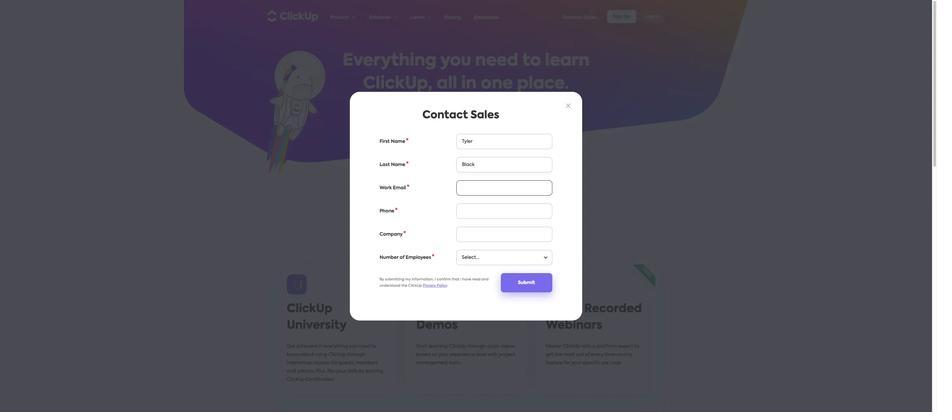 Task type: describe. For each thing, give the bounding box(es) containing it.
information,
[[412, 278, 434, 282]]

most inside master clickup with a platform expert to get the most out of every               time-saving feature for your specific use case.
[[564, 353, 575, 358]]

all
[[437, 76, 457, 92]]

experience
[[450, 353, 475, 358]]

get the most out of the platform with on-demand demos, live webinars, coaching,         and more.
[[360, 100, 573, 104]]

project
[[499, 353, 516, 358]]

get
[[546, 353, 554, 358]]

privacy policy .
[[423, 284, 448, 288]]

for inside master clickup with a platform expert to get the most out of every               time-saving feature for your specific use case.
[[564, 361, 571, 366]]

work
[[380, 186, 392, 190]]

by
[[359, 370, 365, 374]]

recorded
[[585, 304, 642, 316]]

understood
[[380, 284, 401, 288]]

clickup down everything
[[329, 353, 346, 358]]

on
[[432, 353, 438, 358]]

everything you need to learn
[[343, 53, 590, 69]]

a
[[593, 345, 596, 349]]

* for last name
[[406, 162, 409, 167]]

contact sales
[[423, 110, 500, 121]]

coaching,
[[526, 100, 548, 104]]

live
[[494, 100, 501, 104]]

* for phone
[[395, 208, 398, 214]]

management
[[417, 361, 448, 366]]

to for clickup university
[[372, 345, 377, 349]]

courses
[[313, 361, 330, 366]]

clickup,
[[363, 76, 433, 92]]

for inside get schooled in everything you need to know about using clickup through interactive courses for guests, members, and admins. plus, flex your skills by earning clickup certificates!
[[331, 361, 338, 366]]

time-
[[605, 353, 618, 358]]

policy
[[437, 284, 448, 288]]

the inside master clickup with a platform expert to get the most out of every               time-saving feature for your specific use case.
[[555, 353, 563, 358]]

clickup inside start learning clickup through quick videos based on your experience level               with project management tools.
[[449, 345, 467, 349]]

master clickup with a platform expert to get the most out of every               time-saving feature for your specific use case.
[[546, 345, 640, 366]]

* right first name
[[406, 138, 409, 144]]

in for all
[[462, 76, 477, 92]]

email
[[393, 186, 406, 190]]

case.
[[611, 361, 622, 366]]

learn
[[545, 53, 590, 69]]

clickup, all in one place.
[[363, 76, 569, 92]]

work email
[[380, 186, 406, 190]]

demand
[[440, 304, 492, 316]]

have
[[463, 278, 472, 282]]

through inside get schooled in everything you need to know about using clickup through interactive courses for guests, members, and admins. plus, flex your skills by earning clickup certificates!
[[347, 353, 366, 358]]

.
[[448, 284, 448, 288]]

members,
[[356, 361, 379, 366]]

clickup university
[[287, 304, 347, 332]]

contact
[[423, 110, 468, 121]]

clickup inside master clickup with a platform expert to get the most out of every               time-saving feature for your specific use case.
[[563, 345, 581, 349]]

0 vertical spatial need
[[476, 53, 519, 69]]

every
[[591, 353, 604, 358]]

everything
[[324, 345, 348, 349]]

live & recorded webinars
[[546, 304, 642, 332]]

first name
[[380, 139, 406, 144]]

certificates!
[[306, 378, 334, 383]]

demos
[[417, 321, 458, 332]]

plus,
[[316, 370, 326, 374]]

schooled
[[297, 345, 318, 349]]

live
[[546, 304, 571, 316]]

read
[[473, 278, 481, 282]]

1 vertical spatial of
[[400, 256, 405, 260]]

platform inside master clickup with a platform expert to get the most out of every               time-saving feature for your specific use case.
[[597, 345, 618, 349]]

start learning clickup through quick videos based on your experience level               with project management tools.
[[417, 345, 516, 366]]

on-demand demos
[[417, 304, 492, 332]]

university
[[287, 321, 347, 332]]

everything
[[343, 53, 437, 69]]

1 i from the left
[[435, 278, 436, 282]]

employees
[[406, 256, 432, 260]]

submit button
[[501, 274, 553, 293]]

0 horizontal spatial with
[[436, 100, 446, 104]]

submitting
[[385, 278, 405, 282]]

clickup inside by submitting my information, i confirm that i have read and understood the clickup
[[409, 284, 422, 288]]

specific
[[583, 361, 601, 366]]

submit
[[518, 281, 536, 285]]

admins.
[[297, 370, 315, 374]]

master
[[546, 345, 562, 349]]

* for number of employees
[[432, 255, 435, 260]]

flex
[[327, 370, 336, 374]]

interactive
[[287, 361, 312, 366]]

skills
[[348, 370, 358, 374]]



Task type: vqa. For each thing, say whether or not it's contained in the screenshot.
the bottom out
yes



Task type: locate. For each thing, give the bounding box(es) containing it.
None email field
[[457, 181, 553, 196]]

2 vertical spatial and
[[287, 370, 296, 374]]

main navigation element
[[330, 0, 666, 33]]

0 vertical spatial through
[[468, 345, 486, 349]]

you
[[441, 53, 471, 69], [349, 345, 358, 349]]

confirm
[[437, 278, 451, 282]]

know
[[287, 353, 299, 358]]

2 vertical spatial with
[[488, 353, 498, 358]]

you right everything
[[349, 345, 358, 349]]

1 vertical spatial through
[[347, 353, 366, 358]]

* right email
[[407, 185, 410, 190]]

None telephone field
[[457, 204, 553, 219]]

with down quick at the bottom right of page
[[488, 353, 498, 358]]

1 vertical spatial with
[[582, 345, 592, 349]]

0 vertical spatial out
[[391, 100, 399, 104]]

need inside get schooled in everything you need to know about using clickup through interactive courses for guests, members, and admins. plus, flex your skills by earning clickup certificates!
[[359, 345, 371, 349]]

2 horizontal spatial and
[[550, 100, 559, 104]]

need up one
[[476, 53, 519, 69]]

* right last name at the left top of the page
[[406, 162, 409, 167]]

platform up time-
[[597, 345, 618, 349]]

2 i from the left
[[461, 278, 462, 282]]

and down interactive
[[287, 370, 296, 374]]

0 horizontal spatial you
[[349, 345, 358, 349]]

0 horizontal spatial and
[[287, 370, 296, 374]]

1 horizontal spatial out
[[577, 353, 584, 358]]

out
[[391, 100, 399, 104], [577, 353, 584, 358]]

get
[[360, 100, 368, 104], [287, 345, 296, 349]]

0 horizontal spatial to
[[372, 345, 377, 349]]

1 horizontal spatial platform
[[597, 345, 618, 349]]

0 horizontal spatial your
[[337, 370, 347, 374]]

name
[[391, 139, 406, 144], [391, 163, 406, 167]]

that
[[452, 278, 460, 282]]

0 vertical spatial your
[[439, 353, 449, 358]]

using
[[315, 353, 327, 358]]

0 vertical spatial get
[[360, 100, 368, 104]]

1 horizontal spatial most
[[564, 353, 575, 358]]

0 vertical spatial name
[[391, 139, 406, 144]]

* for company
[[404, 231, 407, 237]]

for
[[331, 361, 338, 366], [564, 361, 571, 366]]

company
[[380, 232, 403, 237]]

clickup down my
[[409, 284, 422, 288]]

use
[[602, 361, 609, 366]]

name right last
[[391, 163, 406, 167]]

privacy
[[423, 284, 436, 288]]

by
[[380, 278, 384, 282]]

out up specific
[[577, 353, 584, 358]]

demand
[[455, 100, 475, 104]]

1 horizontal spatial and
[[482, 278, 489, 282]]

1 horizontal spatial your
[[439, 353, 449, 358]]

to inside get schooled in everything you need to know about using clickup through interactive courses for guests, members, and admins. plus, flex your skills by earning clickup certificates!
[[372, 345, 377, 349]]

0 horizontal spatial get
[[287, 345, 296, 349]]

platform
[[414, 100, 435, 104], [597, 345, 618, 349]]

1 horizontal spatial i
[[461, 278, 462, 282]]

in inside get schooled in everything you need to know about using clickup through interactive courses for guests, members, and admins. plus, flex your skills by earning clickup certificates!
[[319, 345, 323, 349]]

with left on-
[[436, 100, 446, 104]]

2 horizontal spatial to
[[635, 345, 640, 349]]

1 vertical spatial platform
[[597, 345, 618, 349]]

name right "first"
[[391, 139, 406, 144]]

name for last name
[[391, 163, 406, 167]]

&
[[574, 304, 582, 316]]

1 vertical spatial you
[[349, 345, 358, 349]]

0 vertical spatial of
[[400, 100, 405, 104]]

your left specific
[[572, 361, 582, 366]]

1 vertical spatial need
[[359, 345, 371, 349]]

tools.
[[449, 361, 462, 366]]

0 horizontal spatial i
[[435, 278, 436, 282]]

of down clickup,
[[400, 100, 405, 104]]

i up privacy policy .
[[435, 278, 436, 282]]

place.
[[517, 76, 569, 92]]

feature
[[546, 361, 563, 366]]

out down clickup,
[[391, 100, 399, 104]]

by submitting my information, i confirm that i have read and understood the clickup
[[380, 278, 489, 288]]

i right that
[[461, 278, 462, 282]]

level
[[477, 353, 487, 358]]

0 vertical spatial you
[[441, 53, 471, 69]]

most down clickup,
[[378, 100, 390, 104]]

1 vertical spatial and
[[482, 278, 489, 282]]

0 vertical spatial and
[[550, 100, 559, 104]]

0 horizontal spatial in
[[319, 345, 323, 349]]

more.
[[560, 100, 573, 104]]

* right employees
[[432, 255, 435, 260]]

of
[[400, 100, 405, 104], [400, 256, 405, 260], [586, 353, 590, 358]]

learning
[[429, 345, 448, 349]]

videos
[[501, 345, 515, 349]]

0 vertical spatial platform
[[414, 100, 435, 104]]

platform up contact
[[414, 100, 435, 104]]

1 vertical spatial in
[[319, 345, 323, 349]]

most right get
[[564, 353, 575, 358]]

with inside start learning clickup through quick videos based on your experience level               with project management tools.
[[488, 353, 498, 358]]

1 vertical spatial out
[[577, 353, 584, 358]]

your inside master clickup with a platform expert to get the most out of every               time-saving feature for your specific use case.
[[572, 361, 582, 366]]

earning
[[366, 370, 383, 374]]

you inside get schooled in everything you need to know about using clickup through interactive courses for guests, members, and admins. plus, flex your skills by earning clickup certificates!
[[349, 345, 358, 349]]

to right expert
[[635, 345, 640, 349]]

clickup inside clickup university
[[287, 304, 333, 316]]

clickup right master
[[563, 345, 581, 349]]

last name
[[380, 163, 406, 167]]

0 horizontal spatial need
[[359, 345, 371, 349]]

list
[[330, 0, 563, 33]]

* for work email
[[407, 185, 410, 190]]

1 horizontal spatial to
[[523, 53, 541, 69]]

your right on
[[439, 353, 449, 358]]

in for schooled
[[319, 345, 323, 349]]

1 horizontal spatial in
[[462, 76, 477, 92]]

1 horizontal spatial get
[[360, 100, 368, 104]]

through up level
[[468, 345, 486, 349]]

phone
[[380, 209, 395, 214]]

1 for from the left
[[331, 361, 338, 366]]

need up members,
[[359, 345, 371, 349]]

get for get schooled in everything you need to know about using clickup through interactive courses for guests, members, and admins. plus, flex your skills by earning clickup certificates!
[[287, 345, 296, 349]]

i
[[435, 278, 436, 282], [461, 278, 462, 282]]

0 horizontal spatial through
[[347, 353, 366, 358]]

0 horizontal spatial platform
[[414, 100, 435, 104]]

0 horizontal spatial out
[[391, 100, 399, 104]]

number of employees
[[380, 256, 432, 260]]

and left "more." in the top of the page
[[550, 100, 559, 104]]

* right phone
[[395, 208, 398, 214]]

2 name from the top
[[391, 163, 406, 167]]

2 vertical spatial your
[[337, 370, 347, 374]]

0 horizontal spatial most
[[378, 100, 390, 104]]

based
[[417, 353, 431, 358]]

you up all
[[441, 53, 471, 69]]

to up members,
[[372, 345, 377, 349]]

most
[[378, 100, 390, 104], [564, 353, 575, 358]]

privacy policy link
[[423, 284, 448, 288]]

with left 'a'
[[582, 345, 592, 349]]

name for first name
[[391, 139, 406, 144]]

1 horizontal spatial need
[[476, 53, 519, 69]]

1 vertical spatial get
[[287, 345, 296, 349]]

on-
[[447, 100, 455, 104]]

about
[[300, 353, 314, 358]]

your down guests,
[[337, 370, 347, 374]]

in up using
[[319, 345, 323, 349]]

first
[[380, 139, 390, 144]]

to for live & recorded webinars
[[635, 345, 640, 349]]

1 horizontal spatial with
[[488, 353, 498, 358]]

clickup up experience
[[449, 345, 467, 349]]

and right read at bottom
[[482, 278, 489, 282]]

sales
[[471, 110, 500, 121]]

for up 'flex' in the bottom of the page
[[331, 361, 338, 366]]

your inside start learning clickup through quick videos based on your experience level               with project management tools.
[[439, 353, 449, 358]]

through
[[468, 345, 486, 349], [347, 353, 366, 358]]

and inside by submitting my information, i confirm that i have read and understood the clickup
[[482, 278, 489, 282]]

to inside master clickup with a platform expert to get the most out of every               time-saving feature for your specific use case.
[[635, 345, 640, 349]]

need
[[476, 53, 519, 69], [359, 345, 371, 349]]

and
[[550, 100, 559, 104], [482, 278, 489, 282], [287, 370, 296, 374]]

my
[[406, 278, 411, 282]]

clickup
[[409, 284, 422, 288], [287, 304, 333, 316], [449, 345, 467, 349], [563, 345, 581, 349], [329, 353, 346, 358], [287, 378, 305, 383]]

webinars,
[[503, 100, 525, 104]]

start
[[417, 345, 428, 349]]

1 horizontal spatial through
[[468, 345, 486, 349]]

your inside get schooled in everything you need to know about using clickup through interactive courses for guests, members, and admins. plus, flex your skills by earning clickup certificates!
[[337, 370, 347, 374]]

webinars
[[546, 321, 603, 332]]

1 horizontal spatial you
[[441, 53, 471, 69]]

the inside by submitting my information, i confirm that i have read and understood the clickup
[[402, 284, 408, 288]]

through inside start learning clickup through quick videos based on your experience level               with project management tools.
[[468, 345, 486, 349]]

out inside master clickup with a platform expert to get the most out of every               time-saving feature for your specific use case.
[[577, 353, 584, 358]]

one
[[481, 76, 513, 92]]

get for get the most out of the platform with on-demand demos, live webinars, coaching,         and more.
[[360, 100, 368, 104]]

0 vertical spatial with
[[436, 100, 446, 104]]

in up "get the most out of the platform with on-demand demos, live webinars, coaching,         and more."
[[462, 76, 477, 92]]

clickup up "university"
[[287, 304, 333, 316]]

get inside get schooled in everything you need to know about using clickup through interactive courses for guests, members, and admins. plus, flex your skills by earning clickup certificates!
[[287, 345, 296, 349]]

expert
[[619, 345, 634, 349]]

on-
[[417, 304, 440, 316]]

2 for from the left
[[564, 361, 571, 366]]

1 name from the top
[[391, 139, 406, 144]]

demos,
[[476, 100, 493, 104]]

saving
[[618, 353, 633, 358]]

your
[[439, 353, 449, 358], [572, 361, 582, 366], [337, 370, 347, 374]]

2 horizontal spatial with
[[582, 345, 592, 349]]

None text field
[[457, 134, 553, 149], [457, 157, 553, 173], [457, 134, 553, 149], [457, 157, 553, 173]]

* right company
[[404, 231, 407, 237]]

in
[[462, 76, 477, 92], [319, 345, 323, 349]]

1 horizontal spatial for
[[564, 361, 571, 366]]

2 vertical spatial of
[[586, 353, 590, 358]]

through up guests,
[[347, 353, 366, 358]]

of up specific
[[586, 353, 590, 358]]

0 vertical spatial most
[[378, 100, 390, 104]]

to
[[523, 53, 541, 69], [372, 345, 377, 349], [635, 345, 640, 349]]

None text field
[[457, 227, 553, 242]]

number
[[380, 256, 399, 260]]

1 vertical spatial name
[[391, 163, 406, 167]]

with inside master clickup with a platform expert to get the most out of every               time-saving feature for your specific use case.
[[582, 345, 592, 349]]

2 horizontal spatial your
[[572, 361, 582, 366]]

and inside get schooled in everything you need to know about using clickup through interactive courses for guests, members, and admins. plus, flex your skills by earning clickup certificates!
[[287, 370, 296, 374]]

for right the feature
[[564, 361, 571, 366]]

0 vertical spatial in
[[462, 76, 477, 92]]

to up "place."
[[523, 53, 541, 69]]

clickup down admins.
[[287, 378, 305, 383]]

quick
[[487, 345, 500, 349]]

1 vertical spatial your
[[572, 361, 582, 366]]

1 vertical spatial most
[[564, 353, 575, 358]]

guests,
[[339, 361, 355, 366]]

of right the number on the left of the page
[[400, 256, 405, 260]]

get schooled in everything you need to know about using clickup through interactive courses for guests, members, and admins. plus, flex your skills by earning clickup certificates!
[[287, 345, 383, 383]]

last
[[380, 163, 390, 167]]

of inside master clickup with a platform expert to get the most out of every               time-saving feature for your specific use case.
[[586, 353, 590, 358]]

0 horizontal spatial for
[[331, 361, 338, 366]]



